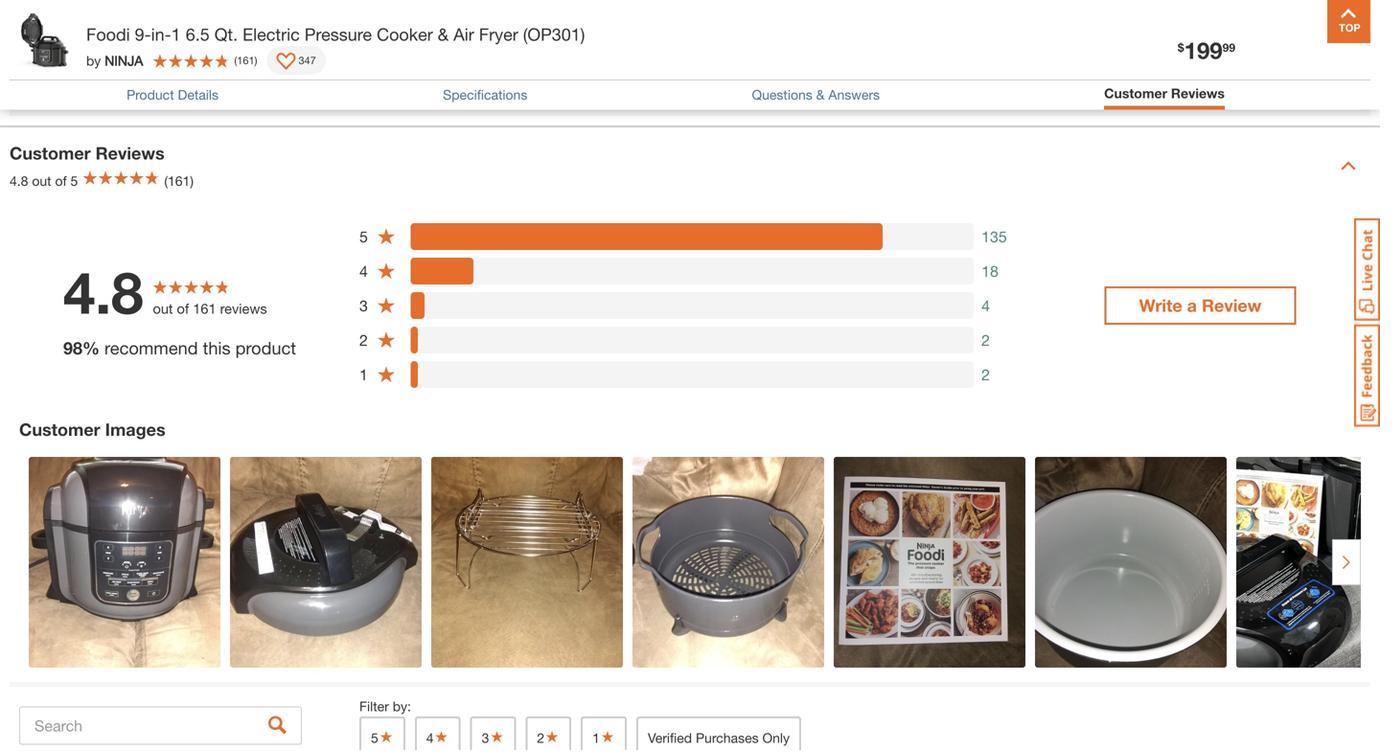 Task type: describe. For each thing, give the bounding box(es) containing it.
electric
[[243, 24, 300, 45]]

2 inside 2 button
[[537, 730, 545, 746]]

2 button
[[526, 717, 571, 751]]

199
[[1184, 36, 1223, 64]]

star symbol image for 2
[[545, 730, 560, 744]]

customer images
[[19, 419, 165, 440]]

0 horizontal spatial customer reviews
[[10, 143, 165, 163]]

0 horizontal spatial 161
[[193, 301, 216, 317]]

347 button
[[267, 46, 326, 75]]

product
[[235, 338, 296, 359]]

star icon image for 1
[[377, 365, 396, 384]]

specifications
[[443, 87, 528, 103]]

out of 161 reviews
[[153, 301, 267, 317]]

ninja
[[105, 52, 143, 68]]

4.8 for 4.8
[[63, 258, 143, 326]]

14
[[730, 78, 745, 94]]

foodi
[[86, 24, 130, 45]]

0 horizontal spatial reviews
[[96, 143, 165, 163]]

star symbol image for 4
[[434, 730, 449, 744]]

star icon image for 2
[[377, 331, 396, 349]]

questions & answers
[[752, 87, 880, 103]]

recommend
[[105, 338, 198, 359]]

0 vertical spatial 5
[[71, 173, 78, 189]]

Search text field
[[19, 707, 302, 745]]

4.8 out of 5
[[10, 173, 78, 189]]

write a review button
[[1105, 286, 1296, 325]]

1 vertical spatial of
[[55, 173, 67, 189]]

feedback link image
[[1354, 324, 1380, 428]]

star symbol image for 5
[[378, 730, 394, 744]]

%
[[82, 338, 100, 359]]

135
[[982, 227, 1007, 246]]

only
[[763, 730, 790, 746]]

product image image
[[14, 10, 77, 72]]

0 vertical spatial out
[[32, 173, 51, 189]]

$ 199 99
[[1178, 36, 1236, 64]]

write
[[1139, 295, 1183, 316]]

by
[[86, 52, 101, 68]]

(161)
[[164, 173, 194, 189]]

product
[[127, 87, 174, 103]]

live chat image
[[1354, 219, 1380, 321]]

2 vertical spatial of
[[177, 301, 189, 317]]

fryer
[[479, 24, 518, 45]]

18
[[982, 262, 999, 280]]

2 vertical spatial customer
[[19, 419, 100, 440]]

98 % recommend this product
[[63, 338, 296, 359]]

air
[[454, 24, 474, 45]]

product details
[[127, 87, 219, 103]]

pressure
[[305, 24, 372, 45]]

5 button
[[359, 717, 405, 751]]

cooker
[[377, 24, 433, 45]]

images
[[105, 419, 165, 440]]

347
[[299, 54, 316, 67]]



Task type: vqa. For each thing, say whether or not it's contained in the screenshot.
the out to the top
yes



Task type: locate. For each thing, give the bounding box(es) containing it.
star symbol image left 3 button
[[434, 730, 449, 744]]

navigation
[[621, 15, 759, 58]]

4 inside button
[[426, 730, 434, 746]]

1 horizontal spatial 5
[[359, 227, 368, 246]]

161 left reviews
[[193, 301, 216, 317]]

answers
[[829, 87, 880, 103]]

2 horizontal spatial of
[[715, 78, 727, 94]]

3 inside button
[[482, 730, 489, 746]]

1 inside 1 button
[[593, 730, 600, 746]]

qt.
[[214, 24, 238, 45]]

customer reviews button
[[1104, 85, 1225, 105], [1104, 85, 1225, 101]]

showing
[[635, 78, 687, 94]]

98
[[63, 338, 82, 359]]

0 vertical spatial 3
[[359, 296, 368, 315]]

details
[[178, 87, 219, 103]]

0 horizontal spatial 3
[[359, 296, 368, 315]]

1
[[171, 24, 181, 45], [691, 78, 698, 94], [359, 365, 368, 384], [593, 730, 600, 746]]

0 horizontal spatial star symbol image
[[489, 730, 505, 744]]

(
[[234, 54, 237, 67]]

-
[[698, 78, 704, 94]]

$
[[1178, 41, 1184, 54]]

customer reviews down $
[[1104, 85, 1225, 101]]

filter by:
[[359, 699, 411, 714]]

0 horizontal spatial 5
[[71, 173, 78, 189]]

star icon image for 4
[[377, 262, 396, 280]]

star icon image
[[377, 227, 396, 246], [377, 262, 396, 280], [377, 296, 396, 315], [377, 331, 396, 349], [377, 365, 396, 384]]

customer reviews up 4.8 out of 5
[[10, 143, 165, 163]]

reviews down 199
[[1171, 85, 1225, 101]]

star symbol image inside 4 button
[[434, 730, 449, 744]]

4 button
[[415, 717, 461, 751]]

1 vertical spatial customer
[[10, 143, 91, 163]]

0 vertical spatial 4.8
[[10, 173, 28, 189]]

reviews up (161)
[[96, 143, 165, 163]]

star symbol image inside 2 button
[[545, 730, 560, 744]]

reviews
[[1171, 85, 1225, 101], [96, 143, 165, 163]]

5 inside button
[[371, 730, 378, 746]]

4.8
[[10, 173, 28, 189], [63, 258, 143, 326]]

star symbol image for 1
[[600, 730, 615, 744]]

99
[[1223, 41, 1236, 54]]

by ninja
[[86, 52, 143, 68]]

(op301)
[[523, 24, 585, 45]]

0 vertical spatial reviews
[[1171, 85, 1225, 101]]

2 star icon image from the top
[[377, 262, 396, 280]]

star symbol image
[[378, 730, 394, 744], [434, 730, 449, 744]]

star symbol image right 2 button
[[600, 730, 615, 744]]

5 star icon image from the top
[[377, 365, 396, 384]]

( 161 )
[[234, 54, 257, 67]]

0 vertical spatial 161
[[237, 54, 255, 67]]

star symbol image inside 3 button
[[489, 730, 505, 744]]

this
[[203, 338, 231, 359]]

3 star icon image from the top
[[377, 296, 396, 315]]

0 horizontal spatial of
[[55, 173, 67, 189]]

2 horizontal spatial star symbol image
[[600, 730, 615, 744]]

1 horizontal spatial 4.8
[[63, 258, 143, 326]]

verified
[[648, 730, 692, 746]]

a
[[1187, 295, 1197, 316]]

1 horizontal spatial reviews
[[1171, 85, 1225, 101]]

star symbol image inside the 5 button
[[378, 730, 394, 744]]

1 horizontal spatial 3
[[482, 730, 489, 746]]

questions & answers button
[[752, 87, 880, 103], [752, 87, 880, 103]]

1 horizontal spatial star symbol image
[[434, 730, 449, 744]]

1 vertical spatial 3
[[482, 730, 489, 746]]

3
[[359, 296, 368, 315], [482, 730, 489, 746]]

2 star symbol image from the left
[[545, 730, 560, 744]]

star symbol image for 3
[[489, 730, 505, 744]]

star symbol image
[[489, 730, 505, 744], [545, 730, 560, 744], [600, 730, 615, 744]]

1 horizontal spatial 161
[[237, 54, 255, 67]]

customer
[[1104, 85, 1168, 101], [10, 143, 91, 163], [19, 419, 100, 440]]

reviews
[[220, 301, 267, 317]]

1 button
[[581, 717, 627, 751]]

4
[[704, 78, 711, 94], [359, 262, 368, 280], [982, 296, 990, 315], [426, 730, 434, 746]]

5
[[71, 173, 78, 189], [359, 227, 368, 246], [371, 730, 378, 746]]

&
[[438, 24, 449, 45], [816, 87, 825, 103]]

1 star icon image from the top
[[377, 227, 396, 246]]

1 horizontal spatial of
[[177, 301, 189, 317]]

caret image
[[1341, 158, 1356, 173]]

foodi 9-in-1 6.5 qt. electric pressure cooker & air fryer (op301)
[[86, 24, 585, 45]]

star icon image for 3
[[377, 296, 396, 315]]

1 vertical spatial out
[[153, 301, 173, 317]]

0 horizontal spatial out
[[32, 173, 51, 189]]

out
[[32, 173, 51, 189], [153, 301, 173, 317]]

9-
[[135, 24, 151, 45]]

1 horizontal spatial &
[[816, 87, 825, 103]]

1 vertical spatial 5
[[359, 227, 368, 246]]

0 vertical spatial customer
[[1104, 85, 1168, 101]]

filter
[[359, 699, 389, 714]]

verified purchases only button
[[636, 717, 801, 751]]

in-
[[151, 24, 171, 45]]

161 down "qt."
[[237, 54, 255, 67]]

1 vertical spatial &
[[816, 87, 825, 103]]

0 vertical spatial &
[[438, 24, 449, 45]]

& left air
[[438, 24, 449, 45]]

of
[[715, 78, 727, 94], [55, 173, 67, 189], [177, 301, 189, 317]]

by:
[[393, 699, 411, 714]]

top button
[[1328, 0, 1371, 43]]

1 vertical spatial customer reviews
[[10, 143, 165, 163]]

1 star symbol image from the left
[[489, 730, 505, 744]]

1 horizontal spatial customer reviews
[[1104, 85, 1225, 101]]

2 horizontal spatial 5
[[371, 730, 378, 746]]

)
[[255, 54, 257, 67]]

1 vertical spatial 161
[[193, 301, 216, 317]]

star symbol image inside 1 button
[[600, 730, 615, 744]]

2 star symbol image from the left
[[434, 730, 449, 744]]

4.8 for 4.8 out of 5
[[10, 173, 28, 189]]

purchases
[[696, 730, 759, 746]]

& left answers
[[816, 87, 825, 103]]

1 horizontal spatial out
[[153, 301, 173, 317]]

product details button
[[127, 87, 219, 103], [127, 87, 219, 103]]

specifications button
[[443, 87, 528, 103], [443, 87, 528, 103]]

display image
[[276, 53, 296, 72]]

star symbol image left 1 button
[[545, 730, 560, 744]]

1 vertical spatial reviews
[[96, 143, 165, 163]]

1 star symbol image from the left
[[378, 730, 394, 744]]

star symbol image down filter by:
[[378, 730, 394, 744]]

6.5
[[186, 24, 210, 45]]

customer reviews
[[1104, 85, 1225, 101], [10, 143, 165, 163]]

2 vertical spatial 5
[[371, 730, 378, 746]]

3 button
[[470, 717, 516, 751]]

1 vertical spatial 4.8
[[63, 258, 143, 326]]

1 horizontal spatial star symbol image
[[545, 730, 560, 744]]

questions
[[752, 87, 813, 103]]

write a review
[[1139, 295, 1262, 316]]

0 horizontal spatial star symbol image
[[378, 730, 394, 744]]

4 star icon image from the top
[[377, 331, 396, 349]]

verified purchases only
[[648, 730, 790, 746]]

2
[[359, 331, 368, 349], [982, 331, 990, 349], [982, 365, 990, 384], [537, 730, 545, 746]]

0 vertical spatial customer reviews
[[1104, 85, 1225, 101]]

star icon image for 5
[[377, 227, 396, 246]]

161
[[237, 54, 255, 67], [193, 301, 216, 317]]

0 vertical spatial of
[[715, 78, 727, 94]]

review
[[1202, 295, 1262, 316]]

3 star symbol image from the left
[[600, 730, 615, 744]]

0 horizontal spatial &
[[438, 24, 449, 45]]

star symbol image left 2 button
[[489, 730, 505, 744]]

0 horizontal spatial 4.8
[[10, 173, 28, 189]]

showing 1 - 4 of 14
[[635, 78, 745, 94]]



